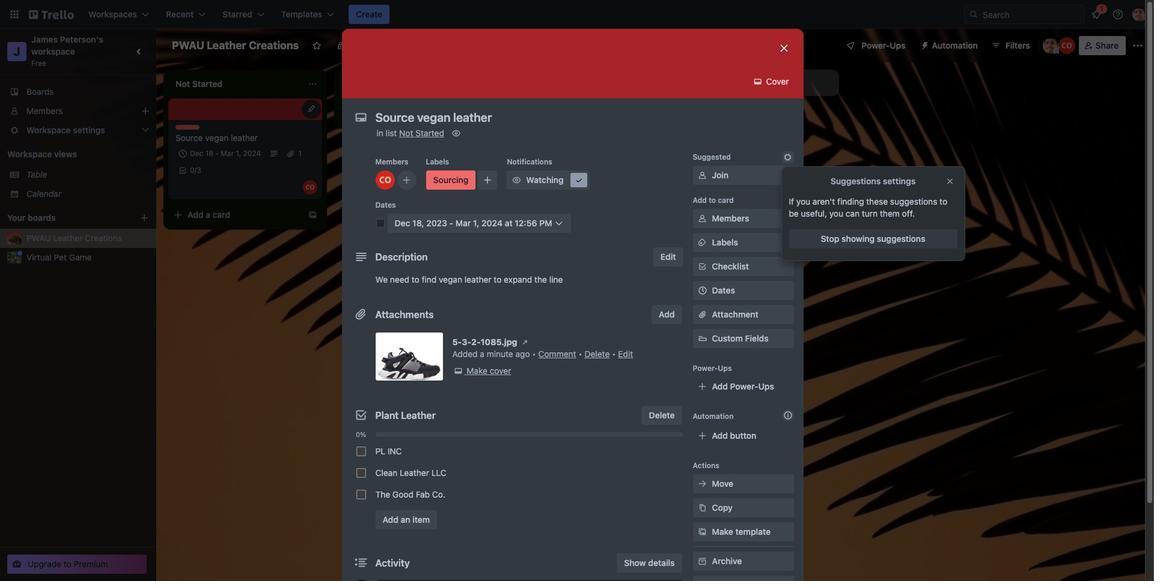 Task type: locate. For each thing, give the bounding box(es) containing it.
christina overa (christinaovera) image left add members to card icon
[[375, 171, 395, 190]]

1 horizontal spatial make
[[712, 527, 733, 537]]

0
[[190, 166, 195, 175]]

aren't
[[813, 197, 835, 207]]

2-
[[471, 337, 481, 348]]

plant leather
[[375, 411, 436, 421]]

free
[[31, 59, 46, 68]]

0 vertical spatial pwau leather creations
[[172, 39, 299, 52]]

edit button
[[653, 248, 683, 267]]

members up add members to card icon
[[375, 158, 408, 167]]

sm image down notifications
[[511, 174, 523, 186]]

add a card up in
[[358, 109, 401, 119]]

automation down search icon at top
[[932, 40, 978, 51]]

members link up labels link
[[693, 209, 794, 228]]

0 horizontal spatial leather
[[231, 133, 258, 143]]

a for the bottom add a card button
[[206, 210, 210, 220]]

sm image left copy
[[697, 503, 709, 515]]

filters
[[1006, 40, 1030, 51]]

1 horizontal spatial power-
[[730, 382, 759, 392]]

list right in
[[386, 128, 397, 138]]

mar right 2023
[[456, 218, 471, 228]]

sm image right started
[[450, 127, 462, 139]]

mar inside button
[[456, 218, 471, 228]]

0 vertical spatial james peterson (jamespeterson93) image
[[1133, 7, 1147, 22]]

good
[[393, 490, 414, 500]]

christina overa (christinaovera) image
[[303, 180, 317, 195]]

add a card button up not
[[339, 105, 474, 124]]

your boards with 2 items element
[[7, 211, 121, 225]]

add power-ups link
[[693, 378, 794, 397]]

sm image left checklist
[[697, 261, 709, 273]]

0 vertical spatial labels
[[426, 158, 449, 167]]

dec 18, 2023 - mar 1, 2024 at 12:56 pm button
[[387, 214, 571, 233]]

1 vertical spatial dates
[[712, 286, 735, 296]]

labels up checklist
[[712, 237, 738, 248]]

2024
[[243, 149, 261, 158], [482, 218, 503, 228]]

sm image inside cover link
[[752, 76, 764, 88]]

0 vertical spatial edit
[[661, 252, 676, 262]]

sourcing for sourcing
[[433, 175, 469, 185]]

copy
[[712, 503, 733, 513]]

1 horizontal spatial edit
[[661, 252, 676, 262]]

pwau leather creations
[[172, 39, 299, 52], [26, 233, 122, 243]]

sm image up ago on the left
[[519, 337, 531, 349]]

2 vertical spatial card
[[213, 210, 230, 220]]

suggestions up the off.
[[890, 197, 938, 207]]

3
[[197, 166, 201, 175]]

sm image inside 'copy' link
[[697, 503, 709, 515]]

1 horizontal spatial dec
[[395, 218, 410, 228]]

cover
[[764, 76, 789, 87]]

creations left star or unstar board image
[[249, 39, 299, 52]]

dec inside "checkbox"
[[190, 149, 203, 158]]

we
[[375, 275, 388, 285]]

add down custom
[[712, 382, 728, 392]]

started
[[416, 128, 444, 138]]

0 horizontal spatial dec
[[190, 149, 203, 158]]

1 vertical spatial dec
[[395, 218, 410, 228]]

1, down source vegan leather link
[[236, 149, 241, 158]]

add down the edit button
[[659, 310, 675, 320]]

dates down checklist
[[712, 286, 735, 296]]

members down boards
[[26, 106, 63, 116]]

0 vertical spatial add a card
[[358, 109, 401, 119]]

sm image left the make template
[[697, 527, 709, 539]]

add inside button
[[712, 431, 728, 441]]

turn
[[862, 209, 878, 219]]

1 horizontal spatial delete link
[[642, 406, 682, 426]]

0 horizontal spatial james peterson (jamespeterson93) image
[[351, 581, 371, 582]]

create from template… image for right add a card button
[[479, 109, 488, 119]]

you right if
[[797, 197, 811, 207]]

to inside upgrade to premium link
[[64, 560, 71, 570]]

a
[[376, 109, 381, 119], [206, 210, 210, 220], [480, 349, 485, 360]]

add a card down '3'
[[188, 210, 230, 220]]

delete
[[585, 349, 610, 360], [649, 411, 675, 421]]

1 horizontal spatial members
[[375, 158, 408, 167]]

3-
[[462, 337, 471, 348]]

/
[[195, 166, 197, 175]]

0 horizontal spatial -
[[215, 149, 219, 158]]

the
[[535, 275, 547, 285]]

0 vertical spatial -
[[215, 149, 219, 158]]

mar right 18
[[221, 149, 234, 158]]

ups left automation button at the top of the page
[[890, 40, 906, 51]]

add a card for the bottom add a card button
[[188, 210, 230, 220]]

plant
[[375, 411, 399, 421]]

0 horizontal spatial add a card button
[[168, 206, 303, 225]]

vegan right find
[[439, 275, 462, 285]]

add a card button down '3'
[[168, 206, 303, 225]]

sm image up if
[[782, 152, 794, 164]]

0 horizontal spatial 1,
[[236, 149, 241, 158]]

make down added
[[467, 366, 488, 376]]

llc
[[432, 468, 447, 479]]

you left can
[[830, 209, 844, 219]]

18,
[[413, 218, 424, 228]]

show details link
[[617, 554, 682, 574]]

1 horizontal spatial creations
[[249, 39, 299, 52]]

0 horizontal spatial mar
[[221, 149, 234, 158]]

pwau leather creations inside board name text field
[[172, 39, 299, 52]]

1 vertical spatial power-
[[693, 364, 718, 373]]

add left button
[[712, 431, 728, 441]]

1 vertical spatial sourcing
[[433, 175, 469, 185]]

0 vertical spatial leather
[[231, 133, 258, 143]]

add down "0 / 3"
[[188, 210, 203, 220]]

suggestions
[[890, 197, 938, 207], [877, 234, 926, 244]]

vegan
[[205, 133, 229, 143], [439, 275, 462, 285]]

add left "an"
[[383, 515, 399, 525]]

0 horizontal spatial creations
[[85, 233, 122, 243]]

1 vertical spatial creations
[[85, 233, 122, 243]]

sm image right "watching"
[[573, 174, 585, 186]]

color: bold red, title: "sourcing" element
[[176, 125, 207, 134], [426, 171, 476, 190]]

sm image left join
[[697, 170, 709, 182]]

stop showing suggestions
[[821, 234, 926, 244]]

2 vertical spatial power-
[[730, 382, 759, 392]]

1 horizontal spatial leather
[[465, 275, 492, 285]]

0 vertical spatial 1,
[[236, 149, 241, 158]]

0 vertical spatial color: bold red, title: "sourcing" element
[[176, 125, 207, 134]]

0 vertical spatial dec
[[190, 149, 203, 158]]

card
[[383, 109, 401, 119], [718, 196, 734, 205], [213, 210, 230, 220]]

leather
[[231, 133, 258, 143], [465, 275, 492, 285]]

0 horizontal spatial christina overa (christinaovera) image
[[375, 171, 395, 190]]

0 vertical spatial suggestions
[[890, 197, 938, 207]]

leather inside group
[[400, 468, 429, 479]]

these
[[867, 197, 888, 207]]

the
[[375, 490, 390, 500]]

dec left 18
[[190, 149, 203, 158]]

0 horizontal spatial make
[[467, 366, 488, 376]]

color: bold red, title: "sourcing" element up 18
[[176, 125, 207, 134]]

1 vertical spatial mar
[[456, 218, 471, 228]]

james peterson (jamespeterson93) image
[[1133, 7, 1147, 22], [351, 581, 371, 582]]

share
[[1096, 40, 1119, 51]]

Clean Leather LLC checkbox
[[356, 469, 366, 479]]

1 vertical spatial list
[[386, 128, 397, 138]]

PL INC checkbox
[[356, 447, 366, 457]]

table link
[[26, 169, 149, 181]]

make inside make cover link
[[467, 366, 488, 376]]

show menu image
[[1132, 40, 1144, 52]]

stop
[[821, 234, 840, 244]]

0 vertical spatial christina overa (christinaovera) image
[[1059, 37, 1075, 54]]

dec 18, 2023 - mar 1, 2024 at 12:56 pm
[[395, 218, 552, 228]]

sm image inside make template link
[[697, 527, 709, 539]]

pwau inside board name text field
[[172, 39, 204, 52]]

sourcing inside sourcing source vegan leather
[[176, 125, 207, 134]]

1 notification image
[[1089, 7, 1104, 22]]

2 horizontal spatial members
[[712, 213, 749, 224]]

make template
[[712, 527, 771, 537]]

make cover
[[467, 366, 511, 376]]

1 horizontal spatial christina overa (christinaovera) image
[[1059, 37, 1075, 54]]

labels down started
[[426, 158, 449, 167]]

0 vertical spatial ups
[[890, 40, 906, 51]]

make
[[467, 366, 488, 376], [712, 527, 733, 537]]

details
[[648, 559, 675, 569]]

sm image right power-ups button
[[915, 36, 932, 53]]

we need to find vegan leather to expand the line
[[375, 275, 563, 285]]

1 vertical spatial 1,
[[473, 218, 479, 228]]

None text field
[[369, 107, 766, 129]]

2024 down source vegan leather link
[[243, 149, 261, 158]]

0 horizontal spatial delete link
[[585, 349, 610, 360]]

1 vertical spatial 2024
[[482, 218, 503, 228]]

2 horizontal spatial ups
[[890, 40, 906, 51]]

members link down boards
[[0, 102, 156, 121]]

delete link
[[585, 349, 610, 360], [642, 406, 682, 426]]

2024 left at on the left of page
[[482, 218, 503, 228]]

1 horizontal spatial labels
[[712, 237, 738, 248]]

0 horizontal spatial vegan
[[205, 133, 229, 143]]

line
[[549, 275, 563, 285]]

creations inside board name text field
[[249, 39, 299, 52]]

pwau
[[172, 39, 204, 52], [26, 233, 51, 243]]

0 horizontal spatial pwau
[[26, 233, 51, 243]]

0 vertical spatial delete link
[[585, 349, 610, 360]]

suggestions down the off.
[[877, 234, 926, 244]]

can
[[846, 209, 860, 219]]

leather left expand
[[465, 275, 492, 285]]

sourcing up 18
[[176, 125, 207, 134]]

0 horizontal spatial a
[[206, 210, 210, 220]]

open information menu image
[[1112, 8, 1124, 20]]

vegan up dec 18 - mar 1, 2024 "checkbox"
[[205, 133, 229, 143]]

fields
[[745, 334, 769, 344]]

0 vertical spatial card
[[383, 109, 401, 119]]

power-
[[862, 40, 890, 51], [693, 364, 718, 373], [730, 382, 759, 392]]

power- inside add power-ups link
[[730, 382, 759, 392]]

2024 inside button
[[482, 218, 503, 228]]

workspace
[[31, 46, 75, 57]]

0 vertical spatial make
[[467, 366, 488, 376]]

1 horizontal spatial -
[[450, 218, 453, 228]]

1 horizontal spatial vegan
[[439, 275, 462, 285]]

not
[[399, 128, 413, 138]]

1, left at on the left of page
[[473, 218, 479, 228]]

0 vertical spatial add a card button
[[339, 105, 474, 124]]

add right edit card icon
[[358, 109, 374, 119]]

comment
[[539, 349, 576, 360]]

dec inside button
[[395, 218, 410, 228]]

1 horizontal spatial add a card
[[358, 109, 401, 119]]

0 horizontal spatial automation
[[693, 412, 734, 421]]

sm image left archive
[[697, 556, 709, 568]]

1 vertical spatial create from template… image
[[308, 210, 317, 220]]

join link
[[693, 166, 794, 185]]

sm image inside move link
[[697, 479, 709, 491]]

0 horizontal spatial ups
[[718, 364, 732, 373]]

leather
[[207, 39, 246, 52], [53, 233, 83, 243], [401, 411, 436, 421], [400, 468, 429, 479]]

1 horizontal spatial dates
[[712, 286, 735, 296]]

1 horizontal spatial 1,
[[473, 218, 479, 228]]

0 horizontal spatial create from template… image
[[308, 210, 317, 220]]

make inside make template link
[[712, 527, 733, 537]]

sm image inside archive link
[[697, 556, 709, 568]]

a for right add a card button
[[376, 109, 381, 119]]

automation up add button at bottom
[[693, 412, 734, 421]]

james peterson's workspace free
[[31, 34, 106, 68]]

checklist link
[[693, 257, 794, 277]]

1,
[[236, 149, 241, 158], [473, 218, 479, 228]]

1 vertical spatial christina overa (christinaovera) image
[[375, 171, 395, 190]]

creations up virtual pet game link
[[85, 233, 122, 243]]

1 vertical spatial -
[[450, 218, 453, 228]]

2 horizontal spatial power-
[[862, 40, 890, 51]]

edit inside button
[[661, 252, 676, 262]]

0 horizontal spatial list
[[386, 128, 397, 138]]

add
[[697, 78, 713, 88], [358, 109, 374, 119], [693, 196, 707, 205], [188, 210, 203, 220], [659, 310, 675, 320], [712, 382, 728, 392], [712, 431, 728, 441], [383, 515, 399, 525]]

sourcing for sourcing source vegan leather
[[176, 125, 207, 134]]

leather up dec 18 - mar 1, 2024
[[231, 133, 258, 143]]

5-3-2-1085.jpg
[[452, 337, 517, 348]]

sm image right another
[[752, 76, 764, 88]]

your
[[7, 213, 26, 223]]

dates up mark due date as complete option
[[375, 201, 396, 210]]

sm image inside checklist link
[[697, 261, 709, 273]]

1 horizontal spatial members link
[[693, 209, 794, 228]]

1 vertical spatial ups
[[718, 364, 732, 373]]

attachment button
[[693, 305, 794, 325]]

2 vertical spatial ups
[[759, 382, 774, 392]]

color: bold red, title: "sourcing" element right add members to card icon
[[426, 171, 476, 190]]

sm image down added
[[452, 366, 464, 378]]

add another list button
[[676, 70, 839, 96]]

ups up add power-ups
[[718, 364, 732, 373]]

primary element
[[0, 0, 1154, 29]]

sm image right the edit button
[[697, 237, 709, 249]]

sm image inside join link
[[697, 170, 709, 182]]

0 horizontal spatial 2024
[[243, 149, 261, 158]]

1 horizontal spatial sourcing
[[433, 175, 469, 185]]

dec left the '18,'
[[395, 218, 410, 228]]

sm image
[[915, 36, 932, 53], [697, 261, 709, 273], [452, 366, 464, 378], [697, 503, 709, 515], [697, 527, 709, 539], [697, 556, 709, 568]]

create from template… image
[[479, 109, 488, 119], [308, 210, 317, 220]]

ups down fields
[[759, 382, 774, 392]]

1 horizontal spatial james peterson (jamespeterson93) image
[[1133, 7, 1147, 22]]

1 horizontal spatial automation
[[932, 40, 978, 51]]

power-ups button
[[838, 36, 913, 55]]

0 vertical spatial members
[[26, 106, 63, 116]]

christina overa (christinaovera) image
[[1059, 37, 1075, 54], [375, 171, 395, 190]]

add button button
[[693, 427, 794, 446]]

sm image down actions in the right of the page
[[697, 479, 709, 491]]

james peterson's workspace link
[[31, 34, 106, 57]]

sm image inside automation button
[[915, 36, 932, 53]]

1 horizontal spatial power-ups
[[862, 40, 906, 51]]

1 vertical spatial suggestions
[[877, 234, 926, 244]]

1 horizontal spatial you
[[830, 209, 844, 219]]

archive link
[[693, 553, 794, 572]]

0 vertical spatial dates
[[375, 201, 396, 210]]

list left cover at the right
[[749, 78, 760, 88]]

make down copy
[[712, 527, 733, 537]]

in
[[377, 128, 383, 138]]

2024 inside "checkbox"
[[243, 149, 261, 158]]

0 vertical spatial mar
[[221, 149, 234, 158]]

- right 2023
[[450, 218, 453, 228]]

christina overa (christinaovera) image left share button
[[1059, 37, 1075, 54]]

Board name text field
[[166, 36, 305, 55]]

ups inside button
[[890, 40, 906, 51]]

1 vertical spatial make
[[712, 527, 733, 537]]

off.
[[902, 209, 915, 219]]

make template link
[[693, 523, 794, 542]]

0 vertical spatial power-
[[862, 40, 890, 51]]

clean leather llc
[[375, 468, 447, 479]]

sm image
[[752, 76, 764, 88], [450, 127, 462, 139], [782, 152, 794, 164], [697, 170, 709, 182], [511, 174, 523, 186], [573, 174, 585, 186], [697, 213, 709, 225], [697, 237, 709, 249], [519, 337, 531, 349], [697, 479, 709, 491]]

members down add to card
[[712, 213, 749, 224]]

0 vertical spatial list
[[749, 78, 760, 88]]

not started link
[[399, 128, 444, 138]]

1 horizontal spatial mar
[[456, 218, 471, 228]]

suggestions inside button
[[877, 234, 926, 244]]

0 vertical spatial creations
[[249, 39, 299, 52]]

dates
[[375, 201, 396, 210], [712, 286, 735, 296]]

move
[[712, 479, 734, 489]]

0 horizontal spatial add a card
[[188, 210, 230, 220]]

0 vertical spatial automation
[[932, 40, 978, 51]]

dec
[[190, 149, 203, 158], [395, 218, 410, 228]]

sourcing right add members to card icon
[[433, 175, 469, 185]]

pl
[[375, 447, 385, 457]]

0 vertical spatial sourcing
[[176, 125, 207, 134]]

- right 18
[[215, 149, 219, 158]]

star or unstar board image
[[312, 41, 322, 51]]



Task type: describe. For each thing, give the bounding box(es) containing it.
1 vertical spatial members link
[[693, 209, 794, 228]]

boards
[[26, 87, 54, 97]]

attachments
[[375, 310, 434, 320]]

- inside "checkbox"
[[215, 149, 219, 158]]

james
[[31, 34, 58, 44]]

sm image for copy
[[697, 503, 709, 515]]

1 vertical spatial you
[[830, 209, 844, 219]]

1 vertical spatial members
[[375, 158, 408, 167]]

card for create from template… 'image' for the bottom add a card button
[[213, 210, 230, 220]]

edit link
[[618, 349, 633, 360]]

0 horizontal spatial dates
[[375, 201, 396, 210]]

create button
[[349, 5, 390, 24]]

add power-ups
[[712, 382, 774, 392]]

sm image down add to card
[[697, 213, 709, 225]]

dec for dec 18, 2023 - mar 1, 2024 at 12:56 pm
[[395, 218, 410, 228]]

pl inc
[[375, 447, 402, 457]]

1 vertical spatial pwau
[[26, 233, 51, 243]]

added
[[452, 349, 478, 360]]

filters button
[[988, 36, 1034, 55]]

boards link
[[0, 82, 156, 102]]

boards
[[28, 213, 56, 223]]

useful,
[[801, 209, 827, 219]]

1 vertical spatial power-ups
[[693, 364, 732, 373]]

workspace
[[7, 149, 52, 159]]

suggestions settings
[[831, 176, 916, 186]]

fab
[[416, 490, 430, 500]]

card for create from template… 'image' for right add a card button
[[383, 109, 401, 119]]

custom
[[712, 334, 743, 344]]

need
[[390, 275, 409, 285]]

checklist
[[712, 262, 749, 272]]

1 vertical spatial leather
[[465, 275, 492, 285]]

button
[[730, 431, 757, 441]]

add left another
[[697, 78, 713, 88]]

pwau leather creations link
[[26, 233, 149, 245]]

1 vertical spatial labels
[[712, 237, 738, 248]]

leather inside board name text field
[[207, 39, 246, 52]]

your boards
[[7, 213, 56, 223]]

1 vertical spatial add a card button
[[168, 206, 303, 225]]

list inside button
[[749, 78, 760, 88]]

expand
[[504, 275, 532, 285]]

item
[[413, 515, 430, 525]]

source
[[176, 133, 203, 143]]

Dec 18 - Mar 1, 2024 checkbox
[[176, 147, 265, 161]]

Search field
[[979, 5, 1084, 23]]

if you aren't finding these suggestions to be useful, you can turn them off.
[[789, 197, 948, 219]]

suggestions inside if you aren't finding these suggestions to be useful, you can turn them off.
[[890, 197, 938, 207]]

1 horizontal spatial ups
[[759, 382, 774, 392]]

them
[[880, 209, 900, 219]]

private image
[[336, 41, 346, 51]]

join
[[712, 170, 729, 180]]

1 vertical spatial vegan
[[439, 275, 462, 285]]

sm image for checklist
[[697, 261, 709, 273]]

make for make template
[[712, 527, 733, 537]]

stop showing suggestions button
[[789, 230, 957, 249]]

add button
[[652, 305, 682, 325]]

virtual pet game link
[[26, 252, 149, 264]]

1 vertical spatial delete
[[649, 411, 675, 421]]

sm image for automation
[[915, 36, 932, 53]]

plant leather group
[[351, 441, 683, 506]]

search image
[[969, 10, 979, 19]]

watching button
[[507, 171, 590, 190]]

add to card
[[693, 196, 734, 205]]

add an item button
[[375, 511, 437, 530]]

create
[[356, 9, 382, 19]]

archive
[[712, 557, 742, 567]]

be
[[789, 209, 799, 219]]

create from template… image for the bottom add a card button
[[308, 210, 317, 220]]

pet
[[54, 253, 67, 263]]

ago
[[516, 349, 530, 360]]

the good fab co.
[[375, 490, 445, 500]]

automation inside button
[[932, 40, 978, 51]]

2 horizontal spatial a
[[480, 349, 485, 360]]

inc
[[388, 447, 402, 457]]

automation button
[[915, 36, 985, 55]]

0 horizontal spatial color: bold red, title: "sourcing" element
[[176, 125, 207, 134]]

cover link
[[748, 72, 796, 91]]

share button
[[1079, 36, 1126, 55]]

clean
[[375, 468, 398, 479]]

j link
[[7, 42, 26, 61]]

1 vertical spatial card
[[718, 196, 734, 205]]

add down "suggested"
[[693, 196, 707, 205]]

sm image for make cover
[[452, 366, 464, 378]]

1 horizontal spatial color: bold red, title: "sourcing" element
[[426, 171, 476, 190]]

2023
[[426, 218, 447, 228]]

The Good Fab Co. checkbox
[[356, 491, 366, 500]]

to inside if you aren't finding these suggestions to be useful, you can turn them off.
[[940, 197, 948, 207]]

sm image inside labels link
[[697, 237, 709, 249]]

0%
[[356, 431, 366, 439]]

dec 18 - mar 1, 2024
[[190, 149, 261, 158]]

find
[[422, 275, 437, 285]]

notifications
[[507, 158, 552, 167]]

power-ups inside power-ups button
[[862, 40, 906, 51]]

cover
[[490, 366, 511, 376]]

vegan inside sourcing source vegan leather
[[205, 133, 229, 143]]

views
[[54, 149, 77, 159]]

add an item
[[383, 515, 430, 525]]

1 vertical spatial edit
[[618, 349, 633, 360]]

peterson's
[[60, 34, 103, 44]]

james peterson (jamespeterson93) image
[[1043, 37, 1060, 54]]

18
[[205, 149, 213, 158]]

1 vertical spatial delete link
[[642, 406, 682, 426]]

sm image for archive
[[697, 556, 709, 568]]

1085.jpg
[[481, 337, 517, 348]]

custom fields button
[[693, 333, 794, 345]]

premium
[[74, 560, 108, 570]]

copy link
[[693, 499, 794, 518]]

Mark due date as complete checkbox
[[375, 219, 385, 228]]

0 vertical spatial you
[[797, 197, 811, 207]]

actions
[[693, 462, 720, 471]]

add button
[[712, 431, 757, 441]]

5-
[[452, 337, 462, 348]]

1, inside "checkbox"
[[236, 149, 241, 158]]

add another list
[[697, 78, 760, 88]]

0 horizontal spatial labels
[[426, 158, 449, 167]]

add board image
[[139, 213, 149, 223]]

at
[[505, 218, 513, 228]]

make for make cover
[[467, 366, 488, 376]]

1 vertical spatial automation
[[693, 412, 734, 421]]

sm image for make template
[[697, 527, 709, 539]]

source vegan leather link
[[176, 132, 315, 144]]

- inside button
[[450, 218, 453, 228]]

j
[[13, 44, 20, 58]]

0 vertical spatial members link
[[0, 102, 156, 121]]

attachment
[[712, 310, 759, 320]]

0 vertical spatial delete
[[585, 349, 610, 360]]

minute
[[487, 349, 513, 360]]

watching
[[526, 175, 564, 185]]

mar inside "checkbox"
[[221, 149, 234, 158]]

dec for dec 18 - mar 1, 2024
[[190, 149, 203, 158]]

0 horizontal spatial pwau leather creations
[[26, 233, 122, 243]]

edit card image
[[307, 104, 316, 114]]

power- inside power-ups button
[[862, 40, 890, 51]]

custom fields
[[712, 334, 769, 344]]

1 vertical spatial james peterson (jamespeterson93) image
[[351, 581, 371, 582]]

add a card for right add a card button
[[358, 109, 401, 119]]

dates inside dates button
[[712, 286, 735, 296]]

make cover link
[[452, 366, 511, 378]]

upgrade to premium link
[[7, 556, 147, 575]]

suggested
[[693, 153, 731, 162]]

1 horizontal spatial add a card button
[[339, 105, 474, 124]]

1, inside button
[[473, 218, 479, 228]]

suggestions
[[831, 176, 881, 186]]

if
[[789, 197, 794, 207]]

add members to card image
[[402, 174, 412, 186]]

leather inside sourcing source vegan leather
[[231, 133, 258, 143]]



Task type: vqa. For each thing, say whether or not it's contained in the screenshot.
the "Co."
yes



